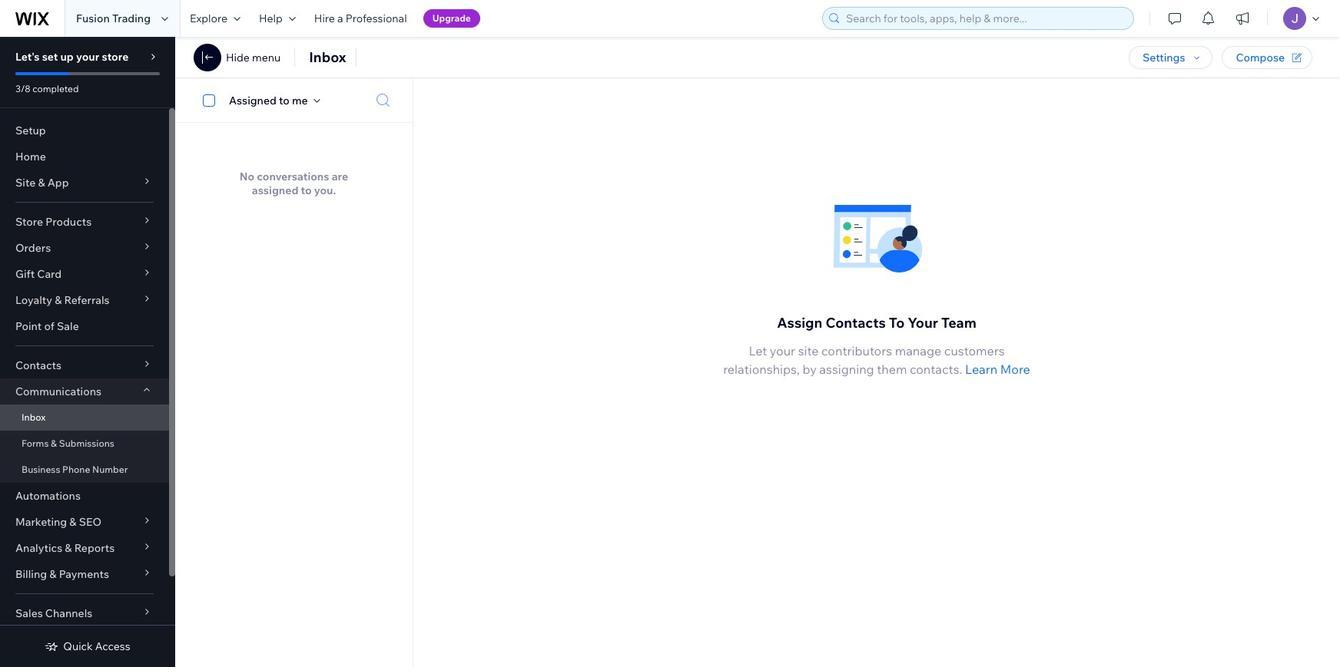Task type: describe. For each thing, give the bounding box(es) containing it.
analytics
[[15, 542, 62, 556]]

fusion
[[76, 12, 110, 25]]

are
[[332, 170, 348, 184]]

3/8
[[15, 83, 30, 95]]

number
[[92, 464, 128, 476]]

setup link
[[0, 118, 169, 144]]

set
[[42, 50, 58, 64]]

forms & submissions
[[22, 438, 114, 450]]

site & app
[[15, 176, 69, 190]]

business
[[22, 464, 60, 476]]

orders
[[15, 241, 51, 255]]

no conversations are assigned to you.
[[240, 170, 348, 198]]

quick access button
[[45, 640, 130, 654]]

inbox inside sidebar element
[[22, 412, 46, 423]]

contacts button
[[0, 353, 169, 379]]

manage
[[895, 344, 942, 359]]

site
[[798, 344, 819, 359]]

by
[[803, 362, 817, 377]]

automations link
[[0, 483, 169, 510]]

trading
[[112, 12, 151, 25]]

learn more link
[[965, 361, 1030, 379]]

let your site contributors manage customers relationships, by assigning them contacts.
[[723, 344, 1005, 377]]

assign contacts to your team
[[777, 314, 977, 332]]

0 horizontal spatial to
[[279, 93, 290, 107]]

assigned
[[229, 93, 277, 107]]

channels
[[45, 607, 92, 621]]

hire a professional
[[314, 12, 407, 25]]

home
[[15, 150, 46, 164]]

relationships,
[[723, 362, 800, 377]]

to
[[889, 314, 905, 332]]

business phone number link
[[0, 457, 169, 483]]

sidebar element
[[0, 37, 175, 668]]

3/8 completed
[[15, 83, 79, 95]]

marketing
[[15, 516, 67, 530]]

me
[[292, 93, 308, 107]]

payments
[[59, 568, 109, 582]]

& for analytics
[[65, 542, 72, 556]]

them
[[877, 362, 907, 377]]

loyalty & referrals button
[[0, 287, 169, 314]]

let
[[749, 344, 767, 359]]

let's
[[15, 50, 40, 64]]

card
[[37, 267, 62, 281]]

of
[[44, 320, 54, 334]]

reports
[[74, 542, 115, 556]]

products
[[45, 215, 92, 229]]

inbox link
[[0, 405, 169, 431]]

store
[[15, 215, 43, 229]]

learn more
[[965, 362, 1030, 377]]

automations
[[15, 490, 81, 503]]

contributors
[[822, 344, 892, 359]]

your
[[908, 314, 938, 332]]

home link
[[0, 144, 169, 170]]

assign
[[777, 314, 823, 332]]

communications button
[[0, 379, 169, 405]]

to inside no conversations are assigned to you.
[[301, 184, 312, 198]]

quick access
[[63, 640, 130, 654]]

setup
[[15, 124, 46, 138]]

business phone number
[[22, 464, 128, 476]]

analytics & reports
[[15, 542, 115, 556]]

Search for tools, apps, help & more... field
[[842, 8, 1129, 29]]

fusion trading
[[76, 12, 151, 25]]

app
[[47, 176, 69, 190]]

more
[[1000, 362, 1030, 377]]

help
[[259, 12, 283, 25]]

point
[[15, 320, 42, 334]]

& for billing
[[49, 568, 56, 582]]

learn
[[965, 362, 998, 377]]

assigned
[[252, 184, 298, 198]]

help button
[[250, 0, 305, 37]]

hire
[[314, 12, 335, 25]]



Task type: vqa. For each thing, say whether or not it's contained in the screenshot.
Search
no



Task type: locate. For each thing, give the bounding box(es) containing it.
0 horizontal spatial contacts
[[15, 359, 61, 373]]

site & app button
[[0, 170, 169, 196]]

1 vertical spatial your
[[770, 344, 796, 359]]

completed
[[32, 83, 79, 95]]

compose button
[[1222, 46, 1313, 69]]

submissions
[[59, 438, 114, 450]]

hide menu
[[226, 51, 281, 65]]

loyalty
[[15, 294, 52, 307]]

let's set up your store
[[15, 50, 129, 64]]

hire a professional link
[[305, 0, 416, 37]]

sales
[[15, 607, 43, 621]]

1 vertical spatial inbox
[[22, 412, 46, 423]]

phone
[[62, 464, 90, 476]]

billing & payments
[[15, 568, 109, 582]]

no
[[240, 170, 255, 184]]

access
[[95, 640, 130, 654]]

professional
[[346, 12, 407, 25]]

site
[[15, 176, 36, 190]]

forms & submissions link
[[0, 431, 169, 457]]

store
[[102, 50, 129, 64]]

upgrade
[[432, 12, 471, 24]]

contacts up communications
[[15, 359, 61, 373]]

0 vertical spatial to
[[279, 93, 290, 107]]

gift card
[[15, 267, 62, 281]]

customers
[[944, 344, 1005, 359]]

gift card button
[[0, 261, 169, 287]]

to
[[279, 93, 290, 107], [301, 184, 312, 198]]

forms
[[22, 438, 49, 450]]

1 vertical spatial contacts
[[15, 359, 61, 373]]

1 horizontal spatial inbox
[[309, 48, 346, 66]]

& right the forms
[[51, 438, 57, 450]]

conversations
[[257, 170, 329, 184]]

billing & payments button
[[0, 562, 169, 588]]

None checkbox
[[194, 91, 229, 110]]

& left seo
[[69, 516, 77, 530]]

hide
[[226, 51, 250, 65]]

inbox down hire
[[309, 48, 346, 66]]

sales channels button
[[0, 601, 169, 627]]

sale
[[57, 320, 79, 334]]

inbox
[[309, 48, 346, 66], [22, 412, 46, 423]]

your right let
[[770, 344, 796, 359]]

1 horizontal spatial to
[[301, 184, 312, 198]]

& for marketing
[[69, 516, 77, 530]]

0 horizontal spatial your
[[76, 50, 99, 64]]

analytics & reports button
[[0, 536, 169, 562]]

assigning
[[820, 362, 874, 377]]

explore
[[190, 12, 227, 25]]

& for forms
[[51, 438, 57, 450]]

gift
[[15, 267, 35, 281]]

inbox up the forms
[[22, 412, 46, 423]]

& right loyalty
[[55, 294, 62, 307]]

contacts
[[826, 314, 886, 332], [15, 359, 61, 373]]

to left me
[[279, 93, 290, 107]]

settings button
[[1129, 46, 1213, 69]]

sales channels
[[15, 607, 92, 621]]

your inside sidebar element
[[76, 50, 99, 64]]

referrals
[[64, 294, 110, 307]]

0 vertical spatial your
[[76, 50, 99, 64]]

you.
[[314, 184, 336, 198]]

orders button
[[0, 235, 169, 261]]

store products
[[15, 215, 92, 229]]

hide menu button
[[194, 44, 281, 71], [226, 51, 281, 65]]

upgrade button
[[423, 9, 480, 28]]

your right up
[[76, 50, 99, 64]]

marketing & seo button
[[0, 510, 169, 536]]

& right site
[[38, 176, 45, 190]]

team
[[941, 314, 977, 332]]

to left you.
[[301, 184, 312, 198]]

0 vertical spatial contacts
[[826, 314, 886, 332]]

contacts up the contributors
[[826, 314, 886, 332]]

communications
[[15, 385, 101, 399]]

1 horizontal spatial your
[[770, 344, 796, 359]]

marketing & seo
[[15, 516, 102, 530]]

menu
[[252, 51, 281, 65]]

1 vertical spatial to
[[301, 184, 312, 198]]

up
[[60, 50, 74, 64]]

assigned to me
[[229, 93, 308, 107]]

& right billing
[[49, 568, 56, 582]]

point of sale
[[15, 320, 79, 334]]

store products button
[[0, 209, 169, 235]]

seo
[[79, 516, 102, 530]]

quick
[[63, 640, 93, 654]]

0 horizontal spatial inbox
[[22, 412, 46, 423]]

&
[[38, 176, 45, 190], [55, 294, 62, 307], [51, 438, 57, 450], [69, 516, 77, 530], [65, 542, 72, 556], [49, 568, 56, 582]]

settings
[[1143, 51, 1185, 65]]

billing
[[15, 568, 47, 582]]

& for site
[[38, 176, 45, 190]]

0 vertical spatial inbox
[[309, 48, 346, 66]]

1 horizontal spatial contacts
[[826, 314, 886, 332]]

loyalty & referrals
[[15, 294, 110, 307]]

contacts inside contacts popup button
[[15, 359, 61, 373]]

& for loyalty
[[55, 294, 62, 307]]

& left reports
[[65, 542, 72, 556]]

your
[[76, 50, 99, 64], [770, 344, 796, 359]]

compose
[[1236, 51, 1285, 65]]

your inside let your site contributors manage customers relationships, by assigning them contacts.
[[770, 344, 796, 359]]

point of sale link
[[0, 314, 169, 340]]



